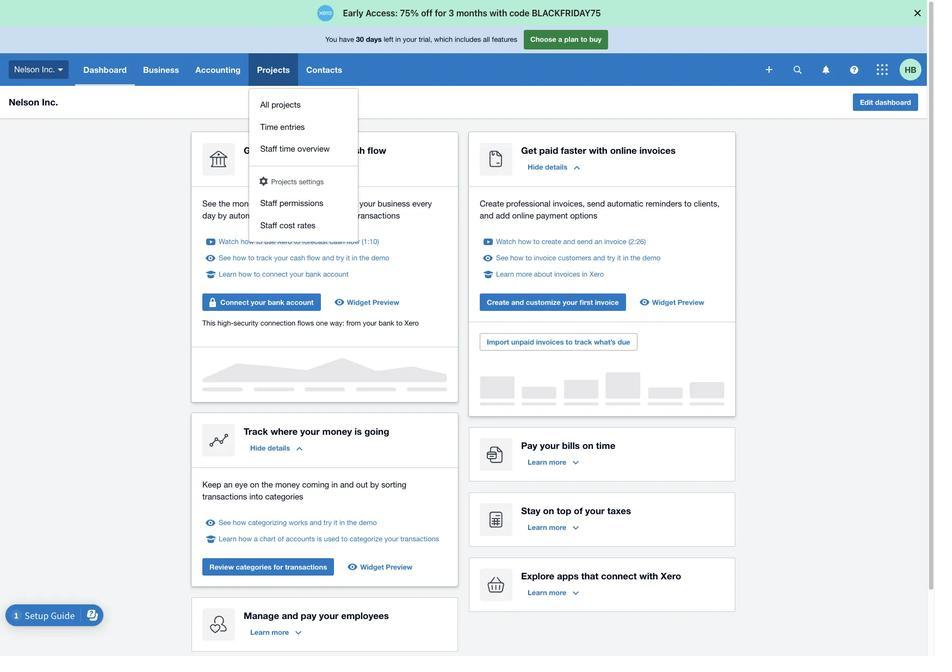 Task type: describe. For each thing, give the bounding box(es) containing it.
staff cost rates
[[260, 221, 316, 230]]

hide details button for visibility
[[244, 158, 309, 176]]

to right from
[[396, 320, 403, 328]]

employees icon image
[[202, 609, 235, 642]]

send inside create professional invoices, send automatic reminders to clients, and add online payment options
[[587, 199, 605, 208]]

transactions inside button
[[285, 563, 327, 572]]

nelson inc. button
[[0, 53, 75, 86]]

flows
[[298, 320, 314, 328]]

in inside see how categorizing works and try it in the demo link
[[340, 519, 345, 527]]

how for invoice
[[511, 254, 524, 262]]

more left about on the right
[[516, 271, 532, 279]]

edit dashboard
[[860, 98, 912, 107]]

account inside connect your bank account button
[[287, 298, 314, 307]]

create for create and customize your first invoice
[[487, 298, 510, 307]]

track inside button
[[575, 338, 592, 347]]

review categories for transactions
[[210, 563, 327, 572]]

(2:26)
[[629, 238, 646, 246]]

edit dashboard button
[[853, 94, 919, 111]]

more for stay on top of your taxes
[[549, 524, 567, 532]]

demo down (2:26)
[[643, 254, 661, 262]]

and inside see the money coming in and going out of your business every day by automatically importing your bank transactions
[[297, 199, 311, 208]]

hide details button for where
[[244, 440, 309, 457]]

import unpaid invoices to track what's due
[[487, 338, 631, 347]]

over
[[300, 145, 319, 156]]

see for see the money coming in and going out of your business every day by automatically importing your bank transactions
[[202, 199, 217, 208]]

staff time overview
[[260, 144, 330, 153]]

features
[[492, 36, 518, 44]]

categories inside button
[[236, 563, 272, 572]]

0 vertical spatial flow
[[368, 145, 387, 156]]

includes
[[455, 36, 481, 44]]

accounting button
[[187, 53, 249, 86]]

you have 30 days left in your trial, which includes all features
[[326, 35, 518, 44]]

group inside navigation
[[250, 89, 358, 242]]

add-ons icon image
[[480, 569, 513, 602]]

your inside button
[[563, 298, 578, 307]]

by inside keep an eye on the money coming in and out by sorting transactions into categories
[[370, 481, 379, 490]]

1 horizontal spatial flow
[[347, 238, 360, 246]]

days
[[366, 35, 382, 44]]

time
[[260, 122, 278, 131]]

learn down explore
[[528, 589, 547, 598]]

pay your bills on time
[[521, 440, 616, 452]]

1 vertical spatial a
[[254, 536, 258, 544]]

the up 'categorize'
[[347, 519, 357, 527]]

learn more for stay
[[528, 524, 567, 532]]

to right used
[[342, 536, 348, 544]]

invoice inside watch how to create and send an invoice (2:26) link
[[605, 238, 627, 246]]

to up learn how to connect your bank account
[[248, 254, 255, 262]]

1 horizontal spatial it
[[346, 254, 350, 262]]

hide for where
[[250, 444, 266, 453]]

settings
[[299, 178, 324, 186]]

widget for invoices
[[652, 298, 676, 307]]

invoices inside import unpaid invoices to track what's due button
[[536, 338, 564, 347]]

and up customers
[[564, 238, 576, 246]]

0 horizontal spatial it
[[334, 519, 338, 527]]

0 vertical spatial invoices
[[640, 145, 676, 156]]

business
[[143, 65, 179, 75]]

use
[[264, 238, 276, 246]]

see how categorizing works and try it in the demo
[[219, 519, 377, 527]]

demo up 'categorize'
[[359, 519, 377, 527]]

connect your bank account
[[220, 298, 314, 307]]

online inside create professional invoices, send automatic reminders to clients, and add online payment options
[[512, 211, 534, 220]]

cost
[[280, 221, 295, 230]]

accounting
[[196, 65, 241, 75]]

preview for get paid faster with online invoices
[[678, 298, 705, 307]]

money inside see the money coming in and going out of your business every day by automatically importing your bank transactions
[[233, 199, 257, 208]]

explore apps that connect with xero
[[521, 571, 682, 582]]

header image
[[260, 177, 268, 186]]

and down 'forecast'
[[322, 254, 334, 262]]

contacts button
[[298, 53, 351, 86]]

0 vertical spatial track
[[257, 254, 272, 262]]

bills icon image
[[480, 439, 513, 471]]

invoices inside the learn more about invoices in xero link
[[555, 271, 580, 279]]

learn up the review
[[219, 536, 237, 544]]

1 vertical spatial with
[[640, 571, 659, 582]]

your right "where" on the left bottom
[[300, 426, 320, 438]]

how for connect
[[239, 271, 252, 279]]

on for the
[[250, 481, 259, 490]]

transactions inside see the money coming in and going out of your business every day by automatically importing your bank transactions
[[355, 211, 400, 220]]

money inside keep an eye on the money coming in and out by sorting transactions into categories
[[275, 481, 300, 490]]

top
[[557, 506, 572, 517]]

for
[[274, 563, 283, 572]]

see for see how to invoice customers and try it in the demo
[[496, 254, 509, 262]]

manage
[[244, 611, 279, 622]]

staff time overview link
[[250, 138, 358, 160]]

create for create professional invoices, send automatic reminders to clients, and add online payment options
[[480, 199, 504, 208]]

watch for get visibility over your cash flow
[[219, 238, 239, 246]]

categorize
[[350, 536, 383, 544]]

bank inside button
[[268, 298, 285, 307]]

widget preview for invoices
[[652, 298, 705, 307]]

an inside keep an eye on the money coming in and out by sorting transactions into categories
[[224, 481, 233, 490]]

time entries link
[[250, 116, 358, 138]]

your right pay
[[540, 440, 560, 452]]

out inside keep an eye on the money coming in and out by sorting transactions into categories
[[356, 481, 368, 490]]

learn more button for and
[[244, 624, 308, 642]]

bills
[[562, 440, 580, 452]]

and right 'works'
[[310, 519, 322, 527]]

have
[[339, 36, 354, 44]]

learn how to connect your bank account
[[219, 271, 349, 279]]

staff permissions
[[260, 199, 324, 208]]

list box containing all projects
[[250, 89, 358, 242]]

by inside see the money coming in and going out of your business every day by automatically importing your bank transactions
[[218, 211, 227, 220]]

watch how to create and send an invoice (2:26) link
[[496, 237, 646, 248]]

details for paid
[[545, 163, 568, 171]]

see the money coming in and going out of your business every day by automatically importing your bank transactions
[[202, 199, 432, 220]]

your right from
[[363, 320, 377, 328]]

to left the create
[[534, 238, 540, 246]]

the inside see the money coming in and going out of your business every day by automatically importing your bank transactions
[[219, 199, 230, 208]]

to down 'staff cost rates' link
[[294, 238, 300, 246]]

categorizing
[[248, 519, 287, 527]]

1 vertical spatial going
[[365, 426, 390, 438]]

how for chart
[[239, 536, 252, 544]]

0 horizontal spatial try
[[324, 519, 332, 527]]

in inside see the money coming in and going out of your business every day by automatically importing your bank transactions
[[289, 199, 295, 208]]

taxes
[[608, 506, 631, 517]]

dashboard
[[83, 65, 127, 75]]

how for works
[[233, 519, 246, 527]]

sorting
[[382, 481, 407, 490]]

your down see how to track your cash flow and try it in the demo link
[[290, 271, 304, 279]]

time entries
[[260, 122, 305, 131]]

your right pay at the left bottom of page
[[319, 611, 339, 622]]

watch how to use xero to forecast cash flow (1:10) link
[[219, 237, 379, 248]]

coming inside keep an eye on the money coming in and out by sorting transactions into categories
[[302, 481, 329, 490]]

1 vertical spatial time
[[596, 440, 616, 452]]

to left buy
[[581, 35, 588, 44]]

permissions
[[280, 199, 324, 208]]

from
[[347, 320, 361, 328]]

1 vertical spatial send
[[578, 238, 593, 246]]

get visibility over your cash flow
[[244, 145, 387, 156]]

1 vertical spatial cash
[[330, 238, 345, 246]]

dashboard link
[[75, 53, 135, 86]]

1 horizontal spatial an
[[595, 238, 603, 246]]

in inside see how to invoice customers and try it in the demo link
[[623, 254, 629, 262]]

choose
[[531, 35, 557, 44]]

widget preview button for invoices
[[635, 294, 711, 311]]

left
[[384, 36, 394, 44]]

first
[[580, 298, 593, 307]]

navigation containing dashboard
[[75, 53, 759, 242]]

details for visibility
[[268, 163, 290, 171]]

1 horizontal spatial try
[[336, 254, 344, 262]]

get paid faster with online invoices
[[521, 145, 676, 156]]

works
[[289, 519, 308, 527]]

nelson inside popup button
[[14, 65, 40, 74]]

clients,
[[694, 199, 720, 208]]

staff for staff time overview
[[260, 144, 277, 153]]

2 vertical spatial of
[[278, 536, 284, 544]]

to left use on the top left of page
[[256, 238, 262, 246]]

that
[[582, 571, 599, 582]]

manage and pay your employees
[[244, 611, 389, 622]]

to up connect your bank account button
[[254, 271, 260, 279]]

overview
[[298, 144, 330, 153]]

all
[[483, 36, 490, 44]]

create
[[542, 238, 562, 246]]

inc. inside popup button
[[42, 65, 55, 74]]

1 vertical spatial inc.
[[42, 96, 58, 108]]

see how to track your cash flow and try it in the demo
[[219, 254, 390, 262]]

automatically
[[229, 211, 278, 220]]

on for time
[[583, 440, 594, 452]]

trial,
[[419, 36, 432, 44]]

nelson inc. inside popup button
[[14, 65, 55, 74]]

the inside keep an eye on the money coming in and out by sorting transactions into categories
[[262, 481, 273, 490]]

learn down the stay at the right
[[528, 524, 547, 532]]

options
[[571, 211, 598, 220]]

pay
[[301, 611, 317, 622]]

keep
[[202, 481, 222, 490]]

day
[[202, 211, 216, 220]]

hb
[[905, 65, 917, 74]]

30
[[356, 35, 364, 44]]

your up learn how to connect your bank account
[[274, 254, 288, 262]]

automatic
[[608, 199, 644, 208]]

preview for get visibility over your cash flow
[[373, 298, 400, 307]]

staff cost rates link
[[250, 215, 358, 237]]

0 vertical spatial cash
[[344, 145, 365, 156]]

banking icon image
[[202, 143, 235, 176]]

customize
[[526, 298, 561, 307]]

business button
[[135, 53, 187, 86]]

entries
[[281, 122, 305, 131]]

learn more button for apps
[[521, 585, 586, 602]]

widget for flow
[[347, 298, 371, 307]]

unpaid
[[512, 338, 534, 347]]

connect for your
[[262, 271, 288, 279]]

see how to invoice customers and try it in the demo link
[[496, 253, 661, 264]]

connect for with
[[601, 571, 637, 582]]

and right customers
[[594, 254, 606, 262]]

learn down pay
[[528, 458, 547, 467]]

to inside create professional invoices, send automatic reminders to clients, and add online payment options
[[685, 199, 692, 208]]



Task type: locate. For each thing, give the bounding box(es) containing it.
dialog
[[0, 0, 936, 26]]

1 vertical spatial is
[[317, 536, 322, 544]]

2 vertical spatial cash
[[290, 254, 305, 262]]

paid
[[540, 145, 559, 156]]

0 horizontal spatial out
[[336, 199, 348, 208]]

list box
[[250, 89, 358, 242]]

and left sorting
[[340, 481, 354, 490]]

1 vertical spatial invoices
[[555, 271, 580, 279]]

online right the faster
[[611, 145, 637, 156]]

1 vertical spatial of
[[574, 506, 583, 517]]

preview
[[373, 298, 400, 307], [678, 298, 705, 307], [386, 563, 413, 572]]

learn up connect
[[219, 271, 237, 279]]

see down keep on the bottom of the page
[[219, 519, 231, 527]]

invoice left (2:26)
[[605, 238, 627, 246]]

hb button
[[900, 53, 928, 86]]

learn left about on the right
[[496, 271, 514, 279]]

learn more button down pay your bills on time
[[521, 454, 586, 471]]

1 horizontal spatial get
[[521, 145, 537, 156]]

1 vertical spatial account
[[287, 298, 314, 307]]

0 vertical spatial money
[[233, 199, 257, 208]]

create up add
[[480, 199, 504, 208]]

projects button
[[249, 53, 298, 86]]

group containing all projects
[[250, 89, 358, 242]]

connect your bank account button
[[202, 294, 321, 311]]

1 horizontal spatial going
[[365, 426, 390, 438]]

transactions down business
[[355, 211, 400, 220]]

professional
[[507, 199, 551, 208]]

visibility
[[262, 145, 297, 156]]

get
[[244, 145, 259, 156], [521, 145, 537, 156]]

0 vertical spatial going
[[314, 199, 334, 208]]

send up options
[[587, 199, 605, 208]]

create professional invoices, send automatic reminders to clients, and add online payment options
[[480, 199, 720, 220]]

1 vertical spatial projects
[[271, 178, 297, 186]]

out inside see the money coming in and going out of your business every day by automatically importing your bank transactions
[[336, 199, 348, 208]]

watch down automatically
[[219, 238, 239, 246]]

it up used
[[334, 519, 338, 527]]

widget preview button
[[330, 294, 406, 311], [635, 294, 711, 311], [343, 559, 419, 576]]

you
[[326, 36, 337, 44]]

your inside you have 30 days left in your trial, which includes all features
[[403, 36, 417, 44]]

how for track
[[233, 254, 246, 262]]

see for see how categorizing works and try it in the demo
[[219, 519, 231, 527]]

learn more button down the top
[[521, 519, 586, 537]]

the
[[219, 199, 230, 208], [360, 254, 370, 262], [631, 254, 641, 262], [262, 481, 273, 490], [347, 519, 357, 527]]

2 horizontal spatial on
[[583, 440, 594, 452]]

demo down (1:10)
[[371, 254, 390, 262]]

your down permissions
[[317, 211, 333, 220]]

invoices up reminders
[[640, 145, 676, 156]]

explore
[[521, 571, 555, 582]]

1 vertical spatial staff
[[260, 199, 277, 208]]

way:
[[330, 320, 345, 328]]

0 vertical spatial staff
[[260, 144, 277, 153]]

connect
[[262, 271, 288, 279], [601, 571, 637, 582]]

0 vertical spatial is
[[355, 426, 362, 438]]

cash down watch how to use xero to forecast cash flow (1:10) link
[[290, 254, 305, 262]]

0 vertical spatial on
[[583, 440, 594, 452]]

it down watch how to use xero to forecast cash flow (1:10) link
[[346, 254, 350, 262]]

employees
[[341, 611, 389, 622]]

0 vertical spatial send
[[587, 199, 605, 208]]

due
[[618, 338, 631, 347]]

0 horizontal spatial connect
[[262, 271, 288, 279]]

online down 'professional'
[[512, 211, 534, 220]]

transactions inside keep an eye on the money coming in and out by sorting transactions into categories
[[202, 493, 247, 502]]

1 vertical spatial out
[[356, 481, 368, 490]]

categories left for
[[236, 563, 272, 572]]

2 vertical spatial invoices
[[536, 338, 564, 347]]

0 horizontal spatial money
[[233, 199, 257, 208]]

1 vertical spatial invoice
[[534, 254, 556, 262]]

1 horizontal spatial with
[[640, 571, 659, 582]]

on inside keep an eye on the money coming in and out by sorting transactions into categories
[[250, 481, 259, 490]]

0 horizontal spatial by
[[218, 211, 227, 220]]

create up the import
[[487, 298, 510, 307]]

on left the top
[[543, 506, 555, 517]]

faster
[[561, 145, 587, 156]]

the down (1:10)
[[360, 254, 370, 262]]

0 vertical spatial nelson
[[14, 65, 40, 74]]

hide details button for paid
[[521, 158, 587, 176]]

online
[[611, 145, 637, 156], [512, 211, 534, 220]]

more for pay your bills on time
[[549, 458, 567, 467]]

account
[[323, 271, 349, 279], [287, 298, 314, 307]]

staff for staff cost rates
[[260, 221, 277, 230]]

connect right that
[[601, 571, 637, 582]]

your left taxes
[[586, 506, 605, 517]]

invoice right first
[[595, 298, 619, 307]]

0 horizontal spatial on
[[250, 481, 259, 490]]

out left sorting
[[356, 481, 368, 490]]

hide details button
[[244, 158, 309, 176], [521, 158, 587, 176], [244, 440, 309, 457]]

and up "importing"
[[297, 199, 311, 208]]

1 get from the left
[[244, 145, 259, 156]]

create inside button
[[487, 298, 510, 307]]

to
[[581, 35, 588, 44], [685, 199, 692, 208], [256, 238, 262, 246], [294, 238, 300, 246], [534, 238, 540, 246], [248, 254, 255, 262], [526, 254, 532, 262], [254, 271, 260, 279], [396, 320, 403, 328], [566, 338, 573, 347], [342, 536, 348, 544]]

projects
[[257, 65, 290, 75], [271, 178, 297, 186]]

1 svg image from the left
[[794, 66, 802, 74]]

categories right into
[[265, 493, 303, 502]]

1 vertical spatial categories
[[236, 563, 272, 572]]

on right bills
[[583, 440, 594, 452]]

hide details down paid in the top right of the page
[[528, 163, 568, 171]]

get left "visibility"
[[244, 145, 259, 156]]

learn more for pay
[[528, 458, 567, 467]]

0 vertical spatial invoice
[[605, 238, 627, 246]]

0 horizontal spatial svg image
[[794, 66, 802, 74]]

staff
[[260, 144, 277, 153], [260, 199, 277, 208], [260, 221, 277, 230]]

on up into
[[250, 481, 259, 490]]

your right 'categorize'
[[385, 536, 399, 544]]

business
[[378, 199, 410, 208]]

hide details down "where" on the left bottom
[[250, 444, 290, 453]]

learn more button for on
[[521, 519, 586, 537]]

account inside learn how to connect your bank account link
[[323, 271, 349, 279]]

invoice inside the create and customize your first invoice button
[[595, 298, 619, 307]]

connect up the connect your bank account
[[262, 271, 288, 279]]

account up the flows
[[287, 298, 314, 307]]

widget preview
[[347, 298, 400, 307], [652, 298, 705, 307], [360, 563, 413, 572]]

create and customize your first invoice
[[487, 298, 619, 307]]

1 horizontal spatial account
[[323, 271, 349, 279]]

widget preview button for flow
[[330, 294, 406, 311]]

1 vertical spatial money
[[323, 426, 352, 438]]

3 staff from the top
[[260, 221, 277, 230]]

2 horizontal spatial it
[[618, 254, 621, 262]]

0 vertical spatial nelson inc.
[[14, 65, 55, 74]]

learn more about invoices in xero link
[[496, 269, 604, 280]]

0 horizontal spatial coming
[[260, 199, 287, 208]]

money
[[233, 199, 257, 208], [323, 426, 352, 438], [275, 481, 300, 490]]

nelson inc.
[[14, 65, 55, 74], [9, 96, 58, 108]]

time inside list box
[[280, 144, 295, 153]]

2 get from the left
[[521, 145, 537, 156]]

1 horizontal spatial money
[[275, 481, 300, 490]]

by right 'day'
[[218, 211, 227, 220]]

account down see how to track your cash flow and try it in the demo link
[[323, 271, 349, 279]]

0 horizontal spatial an
[[224, 481, 233, 490]]

an left eye
[[224, 481, 233, 490]]

in inside keep an eye on the money coming in and out by sorting transactions into categories
[[332, 481, 338, 490]]

0 horizontal spatial watch
[[219, 238, 239, 246]]

try up learn how a chart of accounts is used to categorize your transactions
[[324, 519, 332, 527]]

widget preview for flow
[[347, 298, 400, 307]]

svg image
[[794, 66, 802, 74], [823, 66, 830, 74]]

hide details
[[250, 163, 290, 171], [528, 163, 568, 171], [250, 444, 290, 453]]

staff for staff permissions
[[260, 199, 277, 208]]

1 horizontal spatial by
[[370, 481, 379, 490]]

see for see how to track your cash flow and try it in the demo
[[219, 254, 231, 262]]

in inside see how to track your cash flow and try it in the demo link
[[352, 254, 358, 262]]

1 horizontal spatial connect
[[601, 571, 637, 582]]

0 horizontal spatial of
[[278, 536, 284, 544]]

0 horizontal spatial get
[[244, 145, 259, 156]]

1 vertical spatial coming
[[302, 481, 329, 490]]

coming inside see the money coming in and going out of your business every day by automatically importing your bank transactions
[[260, 199, 287, 208]]

get for get visibility over your cash flow
[[244, 145, 259, 156]]

0 vertical spatial coming
[[260, 199, 287, 208]]

banner containing hb
[[0, 26, 928, 242]]

money up automatically
[[233, 199, 257, 208]]

hide details for paid
[[528, 163, 568, 171]]

time left 'over'
[[280, 144, 295, 153]]

0 horizontal spatial flow
[[307, 254, 320, 262]]

1 horizontal spatial is
[[355, 426, 362, 438]]

track money icon image
[[202, 425, 235, 457]]

0 vertical spatial an
[[595, 238, 603, 246]]

projects inside list box
[[271, 178, 297, 186]]

all projects
[[260, 100, 301, 109]]

invoice inside see how to invoice customers and try it in the demo link
[[534, 254, 556, 262]]

2 watch from the left
[[496, 238, 516, 246]]

more for manage and pay your employees
[[272, 629, 289, 637]]

2 vertical spatial money
[[275, 481, 300, 490]]

review
[[210, 563, 234, 572]]

of right chart
[[278, 536, 284, 544]]

2 vertical spatial invoice
[[595, 298, 619, 307]]

and inside button
[[512, 298, 524, 307]]

0 vertical spatial online
[[611, 145, 637, 156]]

watch how to create and send an invoice (2:26)
[[496, 238, 646, 246]]

1 vertical spatial flow
[[347, 238, 360, 246]]

a left chart
[[254, 536, 258, 544]]

0 horizontal spatial track
[[257, 254, 272, 262]]

categories inside keep an eye on the money coming in and out by sorting transactions into categories
[[265, 493, 303, 502]]

xero
[[278, 238, 292, 246], [590, 271, 604, 279], [405, 320, 419, 328], [661, 571, 682, 582]]

used
[[324, 536, 340, 544]]

cash right 'forecast'
[[330, 238, 345, 246]]

high-
[[218, 320, 234, 328]]

to up learn more about invoices in xero
[[526, 254, 532, 262]]

keep an eye on the money coming in and out by sorting transactions into categories
[[202, 481, 407, 502]]

in inside you have 30 days left in your trial, which includes all features
[[396, 36, 401, 44]]

0 vertical spatial create
[[480, 199, 504, 208]]

banner
[[0, 26, 928, 242]]

0 horizontal spatial online
[[512, 211, 534, 220]]

hide details for where
[[250, 444, 290, 453]]

2 svg image from the left
[[823, 66, 830, 74]]

details for where
[[268, 444, 290, 453]]

hide for paid
[[528, 163, 543, 171]]

of inside see the money coming in and going out of your business every day by automatically importing your bank transactions
[[350, 199, 357, 208]]

taxes icon image
[[480, 504, 513, 537]]

learn more down pay
[[528, 458, 567, 467]]

learn how to connect your bank account link
[[219, 269, 349, 280]]

0 vertical spatial time
[[280, 144, 295, 153]]

track left "what's"
[[575, 338, 592, 347]]

0 horizontal spatial is
[[317, 536, 322, 544]]

0 horizontal spatial with
[[589, 145, 608, 156]]

to inside button
[[566, 338, 573, 347]]

2 horizontal spatial of
[[574, 506, 583, 517]]

1 vertical spatial online
[[512, 211, 534, 220]]

coming up automatically
[[260, 199, 287, 208]]

invoices preview bar graph image
[[480, 373, 725, 406]]

0 vertical spatial out
[[336, 199, 348, 208]]

cash right the overview
[[344, 145, 365, 156]]

an
[[595, 238, 603, 246], [224, 481, 233, 490]]

hide up header "icon"
[[250, 163, 266, 171]]

1 vertical spatial on
[[250, 481, 259, 490]]

2 horizontal spatial flow
[[368, 145, 387, 156]]

staff permissions link
[[250, 193, 358, 215]]

your left first
[[563, 298, 578, 307]]

hide details button down paid in the top right of the page
[[521, 158, 587, 176]]

where
[[271, 426, 298, 438]]

how for use
[[241, 238, 254, 246]]

learn more button down manage
[[244, 624, 308, 642]]

your left business
[[360, 199, 376, 208]]

eye
[[235, 481, 248, 490]]

0 horizontal spatial time
[[280, 144, 295, 153]]

transactions down keep on the bottom of the page
[[202, 493, 247, 502]]

more down pay your bills on time
[[549, 458, 567, 467]]

details down "where" on the left bottom
[[268, 444, 290, 453]]

hide
[[250, 163, 266, 171], [528, 163, 543, 171], [250, 444, 266, 453]]

your inside button
[[251, 298, 266, 307]]

the down (2:26)
[[631, 254, 641, 262]]

projects
[[272, 100, 301, 109]]

and inside create professional invoices, send automatic reminders to clients, and add online payment options
[[480, 211, 494, 220]]

0 vertical spatial by
[[218, 211, 227, 220]]

in inside the learn more about invoices in xero link
[[582, 271, 588, 279]]

projects inside popup button
[[257, 65, 290, 75]]

0 vertical spatial a
[[559, 35, 563, 44]]

svg image inside nelson inc. popup button
[[58, 68, 63, 71]]

1 watch from the left
[[219, 238, 239, 246]]

1 vertical spatial create
[[487, 298, 510, 307]]

track
[[244, 426, 268, 438]]

1 vertical spatial by
[[370, 481, 379, 490]]

track down use on the top left of page
[[257, 254, 272, 262]]

dashboard
[[876, 98, 912, 107]]

hide down "track"
[[250, 444, 266, 453]]

this
[[202, 320, 216, 328]]

projects for projects settings
[[271, 178, 297, 186]]

chart
[[260, 536, 276, 544]]

coming
[[260, 199, 287, 208], [302, 481, 329, 490]]

apps
[[557, 571, 579, 582]]

2 vertical spatial flow
[[307, 254, 320, 262]]

invoices right unpaid
[[536, 338, 564, 347]]

projects for projects
[[257, 65, 290, 75]]

more down apps
[[549, 589, 567, 598]]

a
[[559, 35, 563, 44], [254, 536, 258, 544]]

bank inside see the money coming in and going out of your business every day by automatically importing your bank transactions
[[335, 211, 353, 220]]

projects settings
[[271, 178, 324, 186]]

banking preview line graph image
[[202, 359, 447, 392]]

1 vertical spatial track
[[575, 338, 592, 347]]

your right 'over'
[[322, 145, 342, 156]]

2 vertical spatial on
[[543, 506, 555, 517]]

learn how a chart of accounts is used to categorize your transactions link
[[219, 535, 439, 545]]

this high-security connection flows one way: from your bank to xero
[[202, 320, 419, 328]]

to left clients, on the top
[[685, 199, 692, 208]]

svg image
[[877, 64, 888, 75], [850, 66, 859, 74], [766, 66, 773, 73], [58, 68, 63, 71]]

2 horizontal spatial try
[[608, 254, 616, 262]]

1 staff from the top
[[260, 144, 277, 153]]

0 vertical spatial connect
[[262, 271, 288, 279]]

1 horizontal spatial online
[[611, 145, 637, 156]]

details down "visibility"
[[268, 163, 290, 171]]

learn how a chart of accounts is used to categorize your transactions
[[219, 536, 439, 544]]

hide details for visibility
[[250, 163, 290, 171]]

staff up use on the top left of page
[[260, 221, 277, 230]]

group
[[250, 89, 358, 242]]

transactions right 'categorize'
[[401, 536, 439, 544]]

invoices icon image
[[480, 143, 513, 176]]

see inside see the money coming in and going out of your business every day by automatically importing your bank transactions
[[202, 199, 217, 208]]

more for explore apps that connect with xero
[[549, 589, 567, 598]]

watch for get paid faster with online invoices
[[496, 238, 516, 246]]

how for create
[[518, 238, 532, 246]]

0 horizontal spatial account
[[287, 298, 314, 307]]

get for get paid faster with online invoices
[[521, 145, 537, 156]]

of right the top
[[574, 506, 583, 517]]

reminders
[[646, 199, 682, 208]]

and
[[297, 199, 311, 208], [480, 211, 494, 220], [564, 238, 576, 246], [322, 254, 334, 262], [594, 254, 606, 262], [512, 298, 524, 307], [340, 481, 354, 490], [310, 519, 322, 527], [282, 611, 298, 622]]

on
[[583, 440, 594, 452], [250, 481, 259, 490], [543, 506, 555, 517]]

by left sorting
[[370, 481, 379, 490]]

it right customers
[[618, 254, 621, 262]]

the up automatically
[[219, 199, 230, 208]]

learn more button for your
[[521, 454, 586, 471]]

navigation
[[75, 53, 759, 242]]

choose a plan to buy
[[531, 35, 602, 44]]

0 horizontal spatial a
[[254, 536, 258, 544]]

widget
[[347, 298, 371, 307], [652, 298, 676, 307], [360, 563, 384, 572]]

pay
[[521, 440, 538, 452]]

going
[[314, 199, 334, 208], [365, 426, 390, 438]]

hide for visibility
[[250, 163, 266, 171]]

learn more
[[528, 458, 567, 467], [528, 524, 567, 532], [528, 589, 567, 598], [250, 629, 289, 637]]

learn more down the stay at the right
[[528, 524, 567, 532]]

learn more down manage
[[250, 629, 289, 637]]

forecast
[[302, 238, 328, 246]]

get left paid in the top right of the page
[[521, 145, 537, 156]]

going inside see the money coming in and going out of your business every day by automatically importing your bank transactions
[[314, 199, 334, 208]]

send
[[587, 199, 605, 208], [578, 238, 593, 246]]

1 vertical spatial nelson inc.
[[9, 96, 58, 108]]

and left pay at the left bottom of page
[[282, 611, 298, 622]]

transactions right for
[[285, 563, 327, 572]]

1 vertical spatial nelson
[[9, 96, 39, 108]]

create inside create professional invoices, send automatic reminders to clients, and add online payment options
[[480, 199, 504, 208]]

see how to invoice customers and try it in the demo
[[496, 254, 661, 262]]

see up connect
[[219, 254, 231, 262]]

2 vertical spatial staff
[[260, 221, 277, 230]]

invoices,
[[553, 199, 585, 208]]

2 horizontal spatial money
[[323, 426, 352, 438]]

rates
[[298, 221, 316, 230]]

of left business
[[350, 199, 357, 208]]

learn
[[219, 271, 237, 279], [496, 271, 514, 279], [528, 458, 547, 467], [528, 524, 547, 532], [219, 536, 237, 544], [528, 589, 547, 598], [250, 629, 270, 637]]

1 vertical spatial an
[[224, 481, 233, 490]]

watch how to use xero to forecast cash flow (1:10)
[[219, 238, 379, 246]]

0 vertical spatial with
[[589, 145, 608, 156]]

1 horizontal spatial track
[[575, 338, 592, 347]]

import
[[487, 338, 510, 347]]

learn down manage
[[250, 629, 270, 637]]

coming up 'works'
[[302, 481, 329, 490]]

projects right header "icon"
[[271, 178, 297, 186]]

one
[[316, 320, 328, 328]]

1 horizontal spatial svg image
[[823, 66, 830, 74]]

2 staff from the top
[[260, 199, 277, 208]]

1 horizontal spatial on
[[543, 506, 555, 517]]

all
[[260, 100, 269, 109]]

1 horizontal spatial coming
[[302, 481, 329, 490]]

inc.
[[42, 65, 55, 74], [42, 96, 58, 108]]

learn more for manage
[[250, 629, 289, 637]]

and inside keep an eye on the money coming in and out by sorting transactions into categories
[[340, 481, 354, 490]]

money right "where" on the left bottom
[[323, 426, 352, 438]]

hide down paid in the top right of the page
[[528, 163, 543, 171]]

review categories for transactions button
[[202, 559, 334, 576]]

1 vertical spatial connect
[[601, 571, 637, 582]]

import unpaid invoices to track what's due button
[[480, 334, 638, 351]]

learn more for explore
[[528, 589, 567, 598]]

accounts
[[286, 536, 315, 544]]

1 horizontal spatial time
[[596, 440, 616, 452]]



Task type: vqa. For each thing, say whether or not it's contained in the screenshot.
Do you have employees?
no



